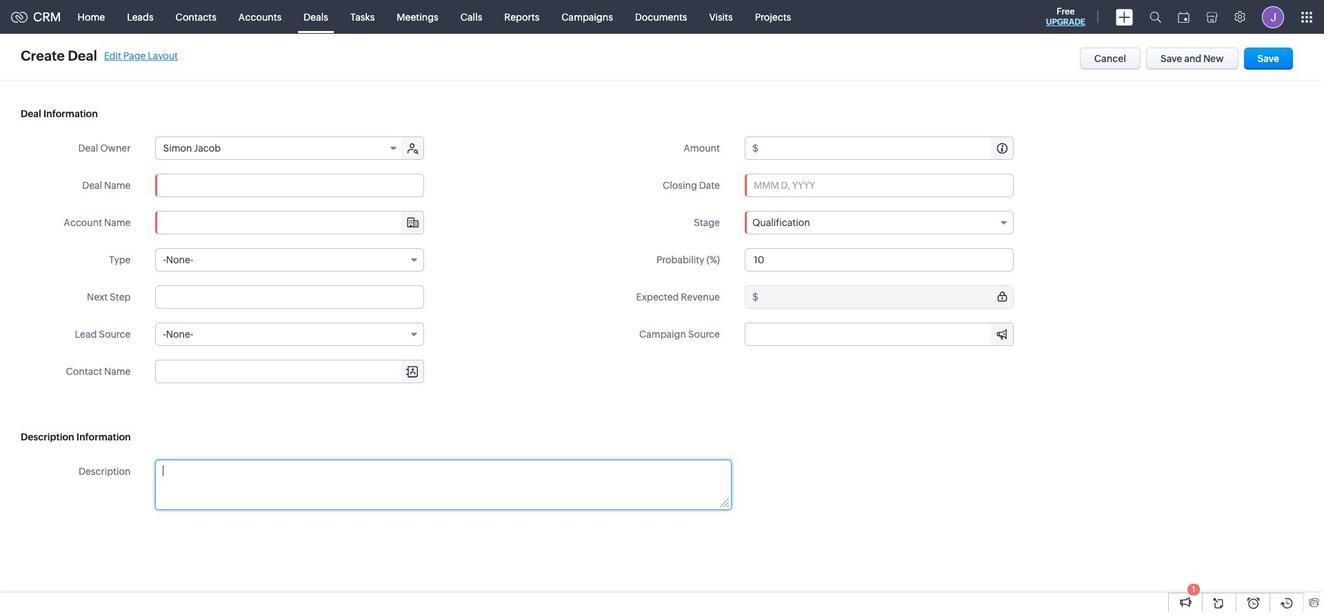 Task type: locate. For each thing, give the bounding box(es) containing it.
None text field
[[761, 137, 1014, 159], [156, 174, 425, 197], [746, 324, 1014, 346], [156, 361, 424, 383], [156, 461, 731, 510], [761, 137, 1014, 159], [156, 174, 425, 197], [746, 324, 1014, 346], [156, 361, 424, 383], [156, 461, 731, 510]]

MMM D, YYYY text field
[[745, 174, 1014, 197]]

profile image
[[1263, 6, 1285, 28]]

create menu image
[[1116, 9, 1134, 25]]

None text field
[[156, 212, 424, 234], [745, 248, 1014, 272], [156, 286, 425, 309], [761, 286, 1014, 308], [156, 212, 424, 234], [745, 248, 1014, 272], [156, 286, 425, 309], [761, 286, 1014, 308]]

None field
[[156, 137, 403, 159], [745, 211, 1014, 235], [156, 212, 424, 234], [156, 248, 425, 272], [156, 323, 425, 346], [746, 324, 1014, 346], [156, 361, 424, 383], [156, 137, 403, 159], [745, 211, 1014, 235], [156, 212, 424, 234], [156, 248, 425, 272], [156, 323, 425, 346], [746, 324, 1014, 346], [156, 361, 424, 383]]

calendar image
[[1178, 11, 1190, 22]]

create menu element
[[1108, 0, 1142, 33]]



Task type: vqa. For each thing, say whether or not it's contained in the screenshot.
Signals "ICON"
no



Task type: describe. For each thing, give the bounding box(es) containing it.
search element
[[1142, 0, 1170, 34]]

search image
[[1150, 11, 1162, 23]]

logo image
[[11, 11, 28, 22]]

profile element
[[1254, 0, 1293, 33]]



